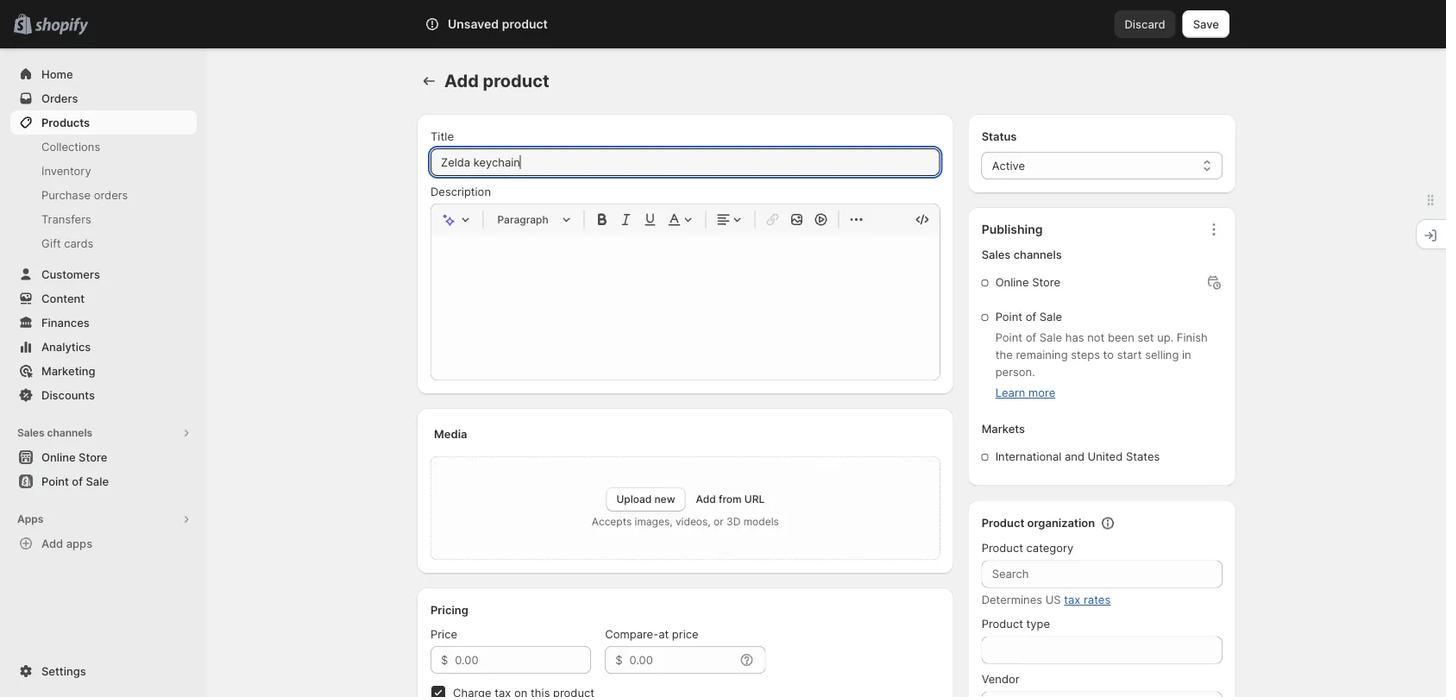 Task type: locate. For each thing, give the bounding box(es) containing it.
1 vertical spatial sales channels
[[17, 427, 92, 439]]

$
[[441, 653, 448, 667], [616, 653, 623, 667]]

or
[[714, 516, 724, 528]]

1 vertical spatial online store
[[41, 451, 107, 464]]

product organization
[[982, 517, 1096, 530]]

steps
[[1071, 348, 1101, 362]]

2 vertical spatial add
[[41, 537, 63, 550]]

$ for compare-at price
[[616, 653, 623, 667]]

sales channels down the discounts
[[17, 427, 92, 439]]

1 horizontal spatial online
[[996, 276, 1029, 289]]

1 vertical spatial sale
[[1040, 331, 1063, 344]]

sales down publishing
[[982, 248, 1011, 262]]

1 vertical spatial store
[[79, 451, 107, 464]]

sales
[[982, 248, 1011, 262], [17, 427, 44, 439]]

2 vertical spatial product
[[982, 618, 1024, 631]]

Vendor text field
[[982, 692, 1223, 698]]

determines
[[982, 593, 1043, 607]]

1 vertical spatial product
[[483, 70, 550, 92]]

product for product category
[[982, 542, 1024, 555]]

sales down the discounts
[[17, 427, 44, 439]]

publishing
[[982, 222, 1043, 237]]

product for product type
[[982, 618, 1024, 631]]

1 horizontal spatial sales
[[982, 248, 1011, 262]]

$ for price
[[441, 653, 448, 667]]

add
[[445, 70, 479, 92], [696, 493, 716, 506], [41, 537, 63, 550]]

1 $ from the left
[[441, 653, 448, 667]]

0 horizontal spatial $
[[441, 653, 448, 667]]

0 vertical spatial store
[[1033, 276, 1061, 289]]

sales channels down publishing
[[982, 248, 1062, 262]]

product
[[502, 17, 548, 32], [483, 70, 550, 92]]

0 vertical spatial online
[[996, 276, 1029, 289]]

customers
[[41, 268, 100, 281]]

at
[[659, 628, 669, 641]]

0 vertical spatial point of sale
[[996, 310, 1063, 324]]

marketing link
[[10, 359, 197, 383]]

start
[[1118, 348, 1143, 362]]

online inside button
[[41, 451, 76, 464]]

pricing
[[431, 603, 469, 617]]

1 horizontal spatial sales channels
[[982, 248, 1062, 262]]

from
[[719, 493, 742, 506]]

point inside "point of sale has not been set up. finish the remaining steps to start selling in person. learn more"
[[996, 331, 1023, 344]]

add for add product
[[445, 70, 479, 92]]

product type
[[982, 618, 1051, 631]]

channels down the discounts
[[47, 427, 92, 439]]

online down publishing
[[996, 276, 1029, 289]]

1 vertical spatial online
[[41, 451, 76, 464]]

compare-
[[605, 628, 659, 641]]

3d
[[727, 516, 741, 528]]

purchase
[[41, 188, 91, 202]]

1 vertical spatial point of sale
[[41, 475, 109, 488]]

online store
[[996, 276, 1061, 289], [41, 451, 107, 464]]

finances
[[41, 316, 90, 329]]

online down sales channels button
[[41, 451, 76, 464]]

add down unsaved
[[445, 70, 479, 92]]

0 horizontal spatial sales channels
[[17, 427, 92, 439]]

1 horizontal spatial add
[[445, 70, 479, 92]]

0 horizontal spatial add
[[41, 537, 63, 550]]

add product
[[445, 70, 550, 92]]

of
[[1026, 310, 1037, 324], [1026, 331, 1037, 344], [72, 475, 83, 488]]

0 vertical spatial online store
[[996, 276, 1061, 289]]

online store inside button
[[41, 451, 107, 464]]

$ down compare-
[[616, 653, 623, 667]]

0 horizontal spatial point of sale
[[41, 475, 109, 488]]

Product type text field
[[982, 637, 1223, 664]]

1 vertical spatial product
[[982, 542, 1024, 555]]

0 horizontal spatial channels
[[47, 427, 92, 439]]

1 vertical spatial of
[[1026, 331, 1037, 344]]

add for add apps
[[41, 537, 63, 550]]

2 vertical spatial point
[[41, 475, 69, 488]]

2 vertical spatial sale
[[86, 475, 109, 488]]

add apps button
[[10, 532, 197, 556]]

discounts
[[41, 388, 95, 402]]

$ down the price
[[441, 653, 448, 667]]

compare-at price
[[605, 628, 699, 641]]

determines us tax rates
[[982, 593, 1111, 607]]

videos,
[[676, 516, 711, 528]]

home link
[[10, 62, 197, 86]]

add inside add apps 'button'
[[41, 537, 63, 550]]

purchase orders
[[41, 188, 128, 202]]

inventory
[[41, 164, 91, 177]]

1 vertical spatial sales
[[17, 427, 44, 439]]

2 $ from the left
[[616, 653, 623, 667]]

category
[[1027, 542, 1074, 555]]

1 vertical spatial point
[[996, 331, 1023, 344]]

1 horizontal spatial point of sale
[[996, 310, 1063, 324]]

3 product from the top
[[982, 618, 1024, 631]]

product for add product
[[483, 70, 550, 92]]

selling
[[1146, 348, 1180, 362]]

search button
[[473, 10, 974, 38]]

international
[[996, 450, 1062, 464]]

url
[[745, 493, 765, 506]]

online store button
[[0, 445, 207, 470]]

store
[[1033, 276, 1061, 289], [79, 451, 107, 464]]

0 vertical spatial sale
[[1040, 310, 1063, 324]]

online store down publishing
[[996, 276, 1061, 289]]

1 horizontal spatial channels
[[1014, 248, 1062, 262]]

1 product from the top
[[982, 517, 1025, 530]]

0 vertical spatial product
[[982, 517, 1025, 530]]

product right unsaved
[[502, 17, 548, 32]]

0 horizontal spatial online store
[[41, 451, 107, 464]]

upload
[[617, 493, 652, 506]]

upload new button
[[606, 488, 686, 512]]

marketing
[[41, 364, 95, 378]]

store down sales channels button
[[79, 451, 107, 464]]

product down the product organization
[[982, 542, 1024, 555]]

store down publishing
[[1033, 276, 1061, 289]]

sale inside button
[[86, 475, 109, 488]]

0 vertical spatial point
[[996, 310, 1023, 324]]

channels
[[1014, 248, 1062, 262], [47, 427, 92, 439]]

0 vertical spatial add
[[445, 70, 479, 92]]

cards
[[64, 237, 94, 250]]

1 vertical spatial channels
[[47, 427, 92, 439]]

product down search
[[483, 70, 550, 92]]

channels down publishing
[[1014, 248, 1062, 262]]

0 horizontal spatial sales
[[17, 427, 44, 439]]

product category
[[982, 542, 1074, 555]]

collections
[[41, 140, 100, 153]]

paragraph button
[[491, 209, 577, 230]]

point of sale up the remaining
[[996, 310, 1063, 324]]

add left apps
[[41, 537, 63, 550]]

orders
[[94, 188, 128, 202]]

analytics
[[41, 340, 91, 354]]

2 product from the top
[[982, 542, 1024, 555]]

1 horizontal spatial $
[[616, 653, 623, 667]]

2 vertical spatial of
[[72, 475, 83, 488]]

0 vertical spatial channels
[[1014, 248, 1062, 262]]

product up product category
[[982, 517, 1025, 530]]

description
[[431, 185, 491, 198]]

of inside button
[[72, 475, 83, 488]]

0 vertical spatial sales
[[982, 248, 1011, 262]]

product down determines
[[982, 618, 1024, 631]]

1 vertical spatial add
[[696, 493, 716, 506]]

0 vertical spatial product
[[502, 17, 548, 32]]

1 horizontal spatial online store
[[996, 276, 1061, 289]]

0 vertical spatial of
[[1026, 310, 1037, 324]]

point of sale
[[996, 310, 1063, 324], [41, 475, 109, 488]]

online store down sales channels button
[[41, 451, 107, 464]]

models
[[744, 516, 779, 528]]

sale
[[1040, 310, 1063, 324], [1040, 331, 1063, 344], [86, 475, 109, 488]]

add left from at bottom
[[696, 493, 716, 506]]

home
[[41, 67, 73, 81]]

0 horizontal spatial store
[[79, 451, 107, 464]]

2 horizontal spatial add
[[696, 493, 716, 506]]

learn more link
[[996, 386, 1056, 400]]

unsaved product
[[448, 17, 548, 32]]

content
[[41, 292, 85, 305]]

point of sale down online store link
[[41, 475, 109, 488]]

0 horizontal spatial online
[[41, 451, 76, 464]]

search
[[501, 17, 538, 31]]

sales channels
[[982, 248, 1062, 262], [17, 427, 92, 439]]

paragraph
[[498, 213, 549, 226]]

transfers link
[[10, 207, 197, 231]]



Task type: vqa. For each thing, say whether or not it's contained in the screenshot.
left The 1
no



Task type: describe. For each thing, give the bounding box(es) containing it.
online store link
[[10, 445, 197, 470]]

store inside button
[[79, 451, 107, 464]]

the
[[996, 348, 1013, 362]]

apps
[[17, 513, 43, 526]]

shopify image
[[35, 18, 88, 35]]

channels inside button
[[47, 427, 92, 439]]

rates
[[1084, 593, 1111, 607]]

product for unsaved product
[[502, 17, 548, 32]]

finish
[[1177, 331, 1208, 344]]

images,
[[635, 516, 673, 528]]

set
[[1138, 331, 1155, 344]]

orders
[[41, 92, 78, 105]]

sales channels button
[[10, 421, 197, 445]]

international and united states
[[996, 450, 1160, 464]]

remaining
[[1016, 348, 1068, 362]]

new
[[655, 493, 676, 506]]

gift cards link
[[10, 231, 197, 256]]

collections link
[[10, 135, 197, 159]]

Compare-at price text field
[[630, 647, 735, 674]]

not
[[1088, 331, 1105, 344]]

accepts
[[592, 516, 632, 528]]

discard button
[[1115, 10, 1176, 38]]

finances link
[[10, 311, 197, 335]]

content link
[[10, 287, 197, 311]]

point of sale has not been set up. finish the remaining steps to start selling in person. learn more
[[996, 331, 1208, 400]]

upload new
[[617, 493, 676, 506]]

point of sale button
[[0, 470, 207, 494]]

gift
[[41, 237, 61, 250]]

1 horizontal spatial store
[[1033, 276, 1061, 289]]

been
[[1108, 331, 1135, 344]]

vendor
[[982, 673, 1020, 686]]

sale inside "point of sale has not been set up. finish the remaining steps to start selling in person. learn more"
[[1040, 331, 1063, 344]]

discard
[[1125, 17, 1166, 31]]

to
[[1104, 348, 1114, 362]]

price
[[672, 628, 699, 641]]

sales inside button
[[17, 427, 44, 439]]

type
[[1027, 618, 1051, 631]]

apps
[[66, 537, 92, 550]]

inventory link
[[10, 159, 197, 183]]

media
[[434, 427, 467, 441]]

settings link
[[10, 660, 197, 684]]

discounts link
[[10, 383, 197, 407]]

add apps
[[41, 537, 92, 550]]

customers link
[[10, 262, 197, 287]]

has
[[1066, 331, 1085, 344]]

point of sale inside point of sale link
[[41, 475, 109, 488]]

sales channels inside button
[[17, 427, 92, 439]]

in
[[1183, 348, 1192, 362]]

add from url button
[[696, 493, 765, 506]]

product for product organization
[[982, 517, 1025, 530]]

orders link
[[10, 86, 197, 110]]

learn
[[996, 386, 1026, 400]]

add for add from url
[[696, 493, 716, 506]]

title
[[431, 129, 454, 143]]

person.
[[996, 366, 1036, 379]]

gift cards
[[41, 237, 94, 250]]

purchase orders link
[[10, 183, 197, 207]]

save
[[1194, 17, 1220, 31]]

unsaved
[[448, 17, 499, 32]]

more
[[1029, 386, 1056, 400]]

and
[[1065, 450, 1085, 464]]

active
[[992, 159, 1026, 172]]

transfers
[[41, 212, 91, 226]]

point inside button
[[41, 475, 69, 488]]

us
[[1046, 593, 1061, 607]]

tax
[[1065, 593, 1081, 607]]

accepts images, videos, or 3d models
[[592, 516, 779, 528]]

of inside "point of sale has not been set up. finish the remaining steps to start selling in person. learn more"
[[1026, 331, 1037, 344]]

products link
[[10, 110, 197, 135]]

status
[[982, 129, 1017, 143]]

Title text field
[[431, 148, 941, 176]]

save button
[[1183, 10, 1230, 38]]

united
[[1088, 450, 1123, 464]]

point of sale link
[[10, 470, 197, 494]]

tax rates link
[[1065, 593, 1111, 607]]

states
[[1126, 450, 1160, 464]]

settings
[[41, 665, 86, 678]]

products
[[41, 116, 90, 129]]

Price text field
[[455, 647, 592, 674]]

0 vertical spatial sales channels
[[982, 248, 1062, 262]]

markets
[[982, 423, 1026, 436]]

price
[[431, 628, 458, 641]]

apps button
[[10, 508, 197, 532]]

up.
[[1158, 331, 1174, 344]]

analytics link
[[10, 335, 197, 359]]



